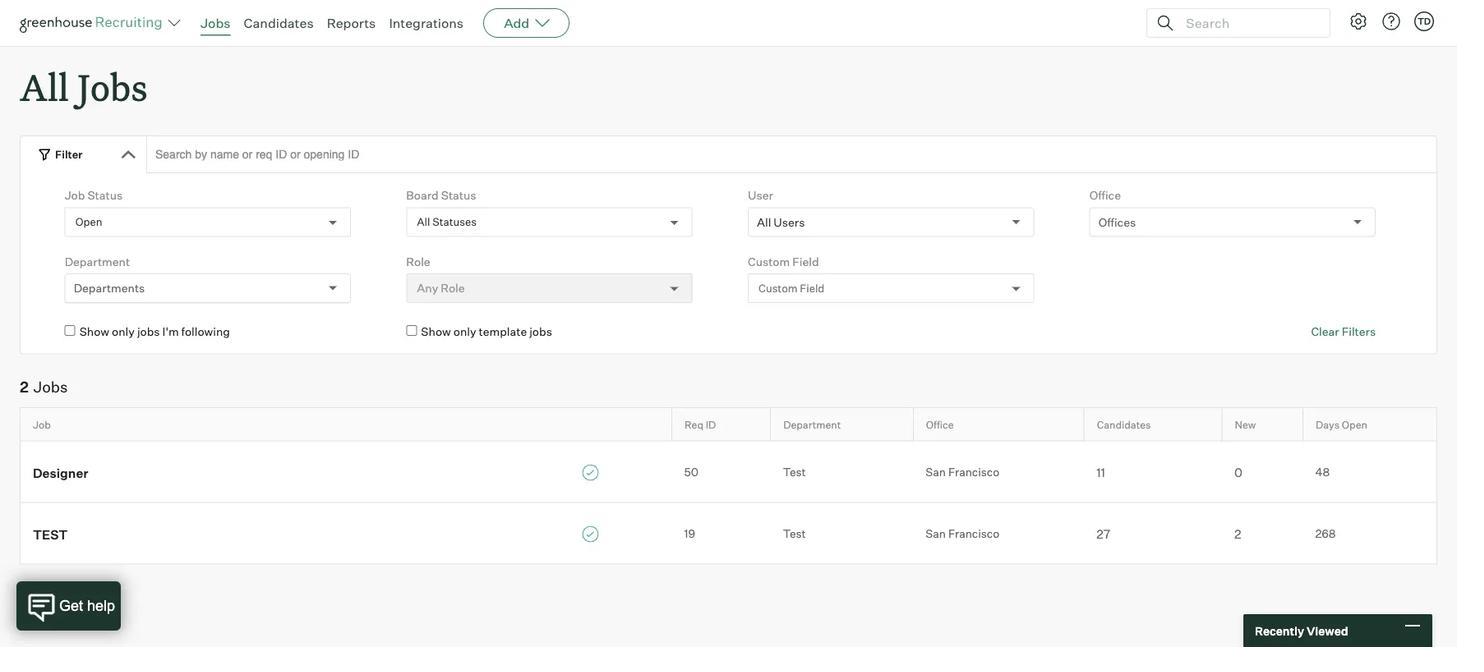 Task type: describe. For each thing, give the bounding box(es) containing it.
i'm
[[162, 325, 179, 339]]

0
[[1235, 466, 1243, 480]]

1 vertical spatial office
[[926, 419, 954, 431]]

19
[[684, 528, 696, 542]]

all users option
[[757, 215, 805, 230]]

1 horizontal spatial office
[[1090, 188, 1121, 203]]

Search by name or req ID or opening ID text field
[[146, 136, 1438, 174]]

clear filters link
[[1312, 324, 1376, 340]]

all for all statuses
[[417, 216, 430, 229]]

days
[[1316, 419, 1340, 431]]

users
[[774, 215, 805, 230]]

recently
[[1255, 624, 1305, 639]]

only for jobs
[[112, 325, 135, 339]]

2 for 2
[[1235, 527, 1242, 542]]

268
[[1316, 528, 1336, 542]]

job for job
[[33, 419, 51, 431]]

all for all jobs
[[20, 62, 69, 111]]

following
[[181, 325, 230, 339]]

all users
[[757, 215, 805, 230]]

1 vertical spatial field
[[800, 282, 825, 295]]

designer link
[[21, 463, 672, 482]]

0 vertical spatial custom field
[[748, 255, 819, 269]]

san for test
[[926, 528, 946, 542]]

11
[[1097, 466, 1106, 480]]

integrations link
[[389, 15, 464, 31]]

add button
[[484, 8, 570, 38]]

show for show only template jobs
[[421, 325, 451, 339]]

role
[[406, 255, 430, 269]]

req
[[685, 419, 704, 431]]

td button
[[1415, 12, 1435, 31]]

francisco for test
[[949, 528, 1000, 542]]

recently viewed
[[1255, 624, 1349, 639]]

job status
[[65, 188, 123, 203]]

2 jobs
[[20, 378, 68, 397]]

clear
[[1312, 325, 1340, 339]]

2 jobs from the left
[[530, 325, 552, 339]]

2 link
[[1223, 525, 1303, 543]]

all for all users
[[757, 215, 771, 230]]

san francisco for designer
[[926, 466, 1000, 480]]

user
[[748, 188, 773, 203]]

offices
[[1099, 215, 1136, 230]]

0 vertical spatial candidates
[[244, 15, 314, 31]]

show only jobs i'm following
[[79, 325, 230, 339]]

50
[[684, 466, 699, 480]]

0 vertical spatial jobs
[[201, 15, 231, 31]]

1 jobs from the left
[[137, 325, 160, 339]]

0 vertical spatial open
[[75, 216, 102, 229]]

test
[[33, 527, 68, 543]]

status for board status
[[441, 188, 476, 203]]

td
[[1418, 16, 1431, 27]]

viewed
[[1307, 624, 1349, 639]]

Show only jobs I'm following checkbox
[[65, 326, 75, 336]]

reports
[[327, 15, 376, 31]]

all jobs
[[20, 62, 148, 111]]

board status
[[406, 188, 476, 203]]



Task type: locate. For each thing, give the bounding box(es) containing it.
1 horizontal spatial all
[[417, 216, 430, 229]]

1 horizontal spatial department
[[784, 419, 841, 431]]

1 horizontal spatial jobs
[[530, 325, 552, 339]]

show right show only template jobs option
[[421, 325, 451, 339]]

0 link
[[1223, 464, 1303, 481]]

0 horizontal spatial office
[[926, 419, 954, 431]]

jobs
[[201, 15, 231, 31], [77, 62, 148, 111], [34, 378, 68, 397]]

1 vertical spatial jobs
[[77, 62, 148, 111]]

0 horizontal spatial show
[[79, 325, 109, 339]]

test
[[783, 466, 806, 480], [783, 528, 806, 542]]

francisco for designer
[[949, 466, 1000, 480]]

filters
[[1342, 325, 1376, 339]]

1 horizontal spatial open
[[1342, 419, 1368, 431]]

0 vertical spatial san
[[926, 466, 946, 480]]

48
[[1316, 466, 1330, 480]]

all left users
[[757, 215, 771, 230]]

integrations
[[389, 15, 464, 31]]

1 horizontal spatial only
[[454, 325, 476, 339]]

1 vertical spatial department
[[784, 419, 841, 431]]

days open
[[1316, 419, 1368, 431]]

custom field down the all users option
[[748, 255, 819, 269]]

1 vertical spatial job
[[33, 419, 51, 431]]

1 test from the top
[[783, 466, 806, 480]]

1 vertical spatial san francisco
[[926, 528, 1000, 542]]

1 horizontal spatial status
[[441, 188, 476, 203]]

only
[[112, 325, 135, 339], [454, 325, 476, 339]]

0 vertical spatial custom
[[748, 255, 790, 269]]

template
[[479, 325, 527, 339]]

1 status from the left
[[87, 188, 123, 203]]

reports link
[[327, 15, 376, 31]]

0 horizontal spatial all
[[20, 62, 69, 111]]

1 vertical spatial 2
[[1235, 527, 1242, 542]]

designer
[[33, 465, 89, 481]]

2 test from the top
[[783, 528, 806, 542]]

greenhouse recruiting image
[[20, 13, 168, 33]]

2 francisco from the top
[[949, 528, 1000, 542]]

jobs right template at the left
[[530, 325, 552, 339]]

custom
[[748, 255, 790, 269], [759, 282, 798, 295]]

configure image
[[1349, 12, 1369, 31]]

2 horizontal spatial all
[[757, 215, 771, 230]]

0 horizontal spatial open
[[75, 216, 102, 229]]

1 vertical spatial test
[[783, 528, 806, 542]]

jobs for 2 jobs
[[34, 378, 68, 397]]

board
[[406, 188, 439, 203]]

0 vertical spatial job
[[65, 188, 85, 203]]

only for template
[[454, 325, 476, 339]]

1 san francisco from the top
[[926, 466, 1000, 480]]

only down departments on the left top of the page
[[112, 325, 135, 339]]

0 horizontal spatial candidates
[[244, 15, 314, 31]]

candidates right jobs link
[[244, 15, 314, 31]]

0 horizontal spatial jobs
[[137, 325, 160, 339]]

candidates
[[244, 15, 314, 31], [1097, 419, 1151, 431]]

req id
[[685, 419, 716, 431]]

1 horizontal spatial job
[[65, 188, 85, 203]]

test for test
[[783, 528, 806, 542]]

1 horizontal spatial jobs
[[77, 62, 148, 111]]

status
[[87, 188, 123, 203], [441, 188, 476, 203]]

test link
[[21, 525, 672, 543]]

jobs down greenhouse recruiting image
[[77, 62, 148, 111]]

27 link
[[1085, 525, 1223, 543]]

1 only from the left
[[112, 325, 135, 339]]

job for job status
[[65, 188, 85, 203]]

filter
[[55, 148, 83, 161]]

27
[[1097, 527, 1111, 542]]

1 vertical spatial custom field
[[759, 282, 825, 295]]

jobs left i'm
[[137, 325, 160, 339]]

2 san francisco from the top
[[926, 528, 1000, 542]]

jobs link
[[201, 15, 231, 31]]

open right days
[[1342, 419, 1368, 431]]

jobs down show only jobs i'm following option
[[34, 378, 68, 397]]

open
[[75, 216, 102, 229], [1342, 419, 1368, 431]]

jobs left candidates link
[[201, 15, 231, 31]]

open down job status
[[75, 216, 102, 229]]

custom field
[[748, 255, 819, 269], [759, 282, 825, 295]]

job down 2 jobs
[[33, 419, 51, 431]]

1 horizontal spatial 2
[[1235, 527, 1242, 542]]

1 vertical spatial san
[[926, 528, 946, 542]]

2 horizontal spatial jobs
[[201, 15, 231, 31]]

san francisco
[[926, 466, 1000, 480], [926, 528, 1000, 542]]

add
[[504, 15, 530, 31]]

job
[[65, 188, 85, 203], [33, 419, 51, 431]]

1 vertical spatial francisco
[[949, 528, 1000, 542]]

0 vertical spatial 2
[[20, 378, 29, 397]]

0 vertical spatial test
[[783, 466, 806, 480]]

clear filters
[[1312, 325, 1376, 339]]

1 san from the top
[[926, 466, 946, 480]]

2 vertical spatial jobs
[[34, 378, 68, 397]]

1 francisco from the top
[[949, 466, 1000, 480]]

all down board at top left
[[417, 216, 430, 229]]

departments
[[74, 281, 145, 296]]

francisco
[[949, 466, 1000, 480], [949, 528, 1000, 542]]

1 vertical spatial custom
[[759, 282, 798, 295]]

job down filter
[[65, 188, 85, 203]]

san for designer
[[926, 466, 946, 480]]

show for show only jobs i'm following
[[79, 325, 109, 339]]

0 vertical spatial field
[[793, 255, 819, 269]]

2 for 2 jobs
[[20, 378, 29, 397]]

custom field down users
[[759, 282, 825, 295]]

all
[[20, 62, 69, 111], [757, 215, 771, 230], [417, 216, 430, 229]]

2 only from the left
[[454, 325, 476, 339]]

san
[[926, 466, 946, 480], [926, 528, 946, 542]]

1 horizontal spatial show
[[421, 325, 451, 339]]

0 horizontal spatial jobs
[[34, 378, 68, 397]]

test for designer
[[783, 466, 806, 480]]

0 vertical spatial department
[[65, 255, 130, 269]]

jobs for all jobs
[[77, 62, 148, 111]]

id
[[706, 419, 716, 431]]

candidates link
[[244, 15, 314, 31]]

0 vertical spatial san francisco
[[926, 466, 1000, 480]]

0 vertical spatial francisco
[[949, 466, 1000, 480]]

department
[[65, 255, 130, 269], [784, 419, 841, 431]]

status for job status
[[87, 188, 123, 203]]

show
[[79, 325, 109, 339], [421, 325, 451, 339]]

all up filter
[[20, 62, 69, 111]]

new
[[1235, 419, 1256, 431]]

field
[[793, 255, 819, 269], [800, 282, 825, 295]]

show only template jobs
[[421, 325, 552, 339]]

jobs
[[137, 325, 160, 339], [530, 325, 552, 339]]

1 show from the left
[[79, 325, 109, 339]]

1 horizontal spatial candidates
[[1097, 419, 1151, 431]]

11 link
[[1085, 464, 1223, 481]]

Show only template jobs checkbox
[[406, 326, 417, 336]]

san francisco for test
[[926, 528, 1000, 542]]

statuses
[[433, 216, 477, 229]]

2
[[20, 378, 29, 397], [1235, 527, 1242, 542]]

office
[[1090, 188, 1121, 203], [926, 419, 954, 431]]

2 san from the top
[[926, 528, 946, 542]]

only left template at the left
[[454, 325, 476, 339]]

Search text field
[[1182, 11, 1315, 35]]

2 show from the left
[[421, 325, 451, 339]]

0 horizontal spatial department
[[65, 255, 130, 269]]

show right show only jobs i'm following option
[[79, 325, 109, 339]]

td button
[[1412, 8, 1438, 35]]

2 status from the left
[[441, 188, 476, 203]]

0 horizontal spatial job
[[33, 419, 51, 431]]

candidates up 11
[[1097, 419, 1151, 431]]

1 vertical spatial candidates
[[1097, 419, 1151, 431]]

0 horizontal spatial 2
[[20, 378, 29, 397]]

1 vertical spatial open
[[1342, 419, 1368, 431]]

0 horizontal spatial status
[[87, 188, 123, 203]]

all statuses
[[417, 216, 477, 229]]

0 horizontal spatial only
[[112, 325, 135, 339]]

0 vertical spatial office
[[1090, 188, 1121, 203]]



Task type: vqa. For each thing, say whether or not it's contained in the screenshot.
"reports" link
yes



